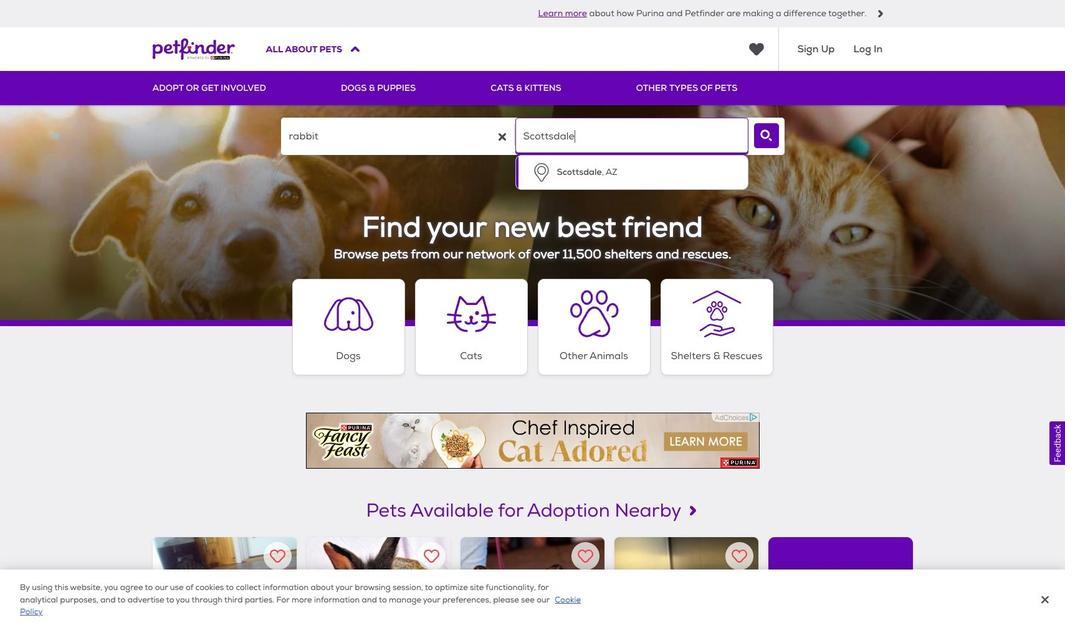 Task type: locate. For each thing, give the bounding box(es) containing it.
9c2b2 image
[[877, 10, 884, 17]]

advertisement element
[[306, 413, 760, 469]]

zoey, adoptable, adult female australian cattle dog / blue heeler, in jamesville, ny. image
[[461, 538, 605, 634]]

favorite zoey image
[[578, 549, 593, 564]]

Search Terrier, Kitten, etc. text field
[[281, 118, 514, 155]]

favorite mystie image
[[270, 549, 285, 564]]

favorite toby image
[[732, 549, 748, 564]]

privacy alert dialog
[[0, 571, 1065, 634]]

toby, adoptable, young male domestic short hair, in canastota, ny. image
[[615, 538, 759, 634]]



Task type: describe. For each thing, give the bounding box(es) containing it.
primary element
[[152, 71, 913, 105]]

mystie, adoptable, adult female domestic short hair, in new woodstock, ny. image
[[152, 538, 297, 634]]

favorite golly image
[[424, 549, 439, 564]]

Enter City, State, or ZIP text field
[[515, 118, 748, 155]]

golly, adoptable, young male bunny rabbit, in east syracuse, ny. image
[[306, 538, 451, 634]]

petfinder logo image
[[152, 27, 235, 71]]



Task type: vqa. For each thing, say whether or not it's contained in the screenshot.
2nd list item from the top of the page
no



